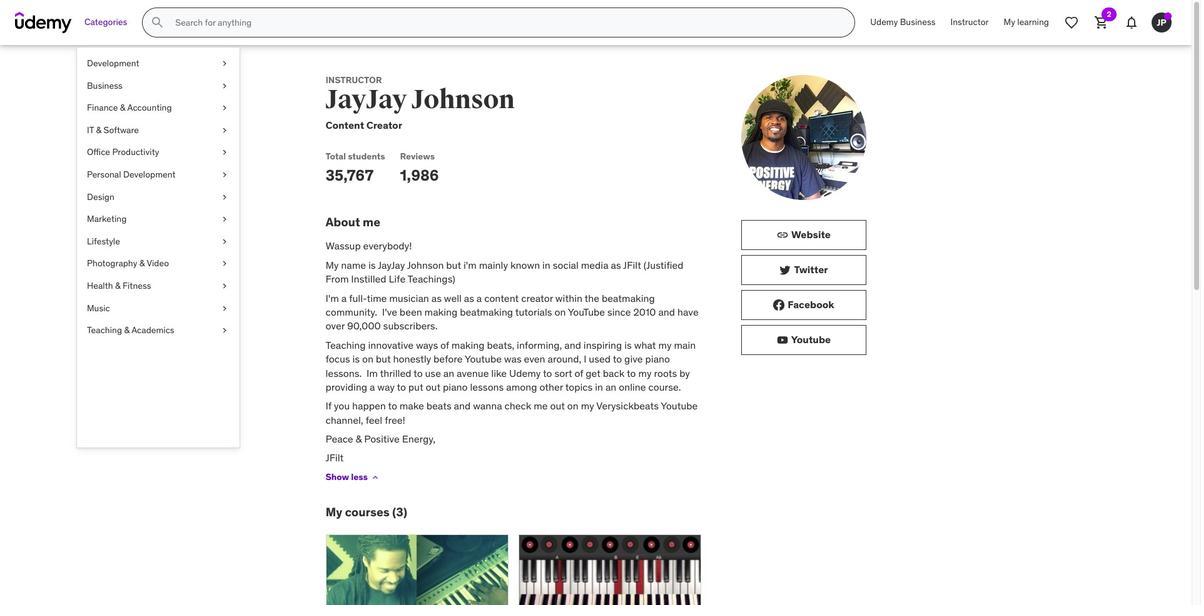 Task type: vqa. For each thing, say whether or not it's contained in the screenshot.
topmost at
no



Task type: describe. For each thing, give the bounding box(es) containing it.
teaching for teaching innovative ways of making beats, informing, and inspiring is what my main focus is on but honestly before youtube was even around, i used to give piano lessons.  im thrilled to use an avenue like udemy to sort of get back to my roots by providing a way to put out piano lessons among other topics in an online course.
[[326, 339, 366, 351]]

fitness
[[123, 280, 151, 291]]

photography & video
[[87, 258, 169, 269]]

instructor for instructor jayjay johnson content creator
[[326, 74, 382, 86]]

xsmall image for finance & accounting
[[220, 102, 230, 114]]

my for my name is jayjay johnson but i'm mainly known in social media as jfilt (justified from instilled life teachings)
[[326, 259, 339, 271]]

0 horizontal spatial of
[[440, 339, 449, 351]]

development inside development link
[[87, 58, 139, 69]]

around, i
[[548, 353, 586, 365]]

johnson inside instructor jayjay johnson content creator
[[412, 84, 515, 116]]

i'm
[[326, 292, 339, 304]]

small image for facebook
[[773, 299, 785, 312]]

1 horizontal spatial my
[[638, 367, 652, 379]]

total students 35,767
[[326, 151, 385, 185]]

main
[[674, 339, 696, 351]]

teaching & academics
[[87, 325, 174, 336]]

& for video
[[139, 258, 145, 269]]

& for academics
[[124, 325, 130, 336]]

xsmall image for office productivity
[[220, 147, 230, 159]]

photography & video link
[[77, 253, 240, 275]]

show less
[[326, 472, 368, 483]]

instructor for instructor
[[951, 16, 989, 28]]

productivity
[[112, 147, 159, 158]]

90,000
[[347, 320, 381, 332]]

channel,
[[326, 414, 363, 426]]

put
[[408, 381, 423, 393]]

known
[[510, 259, 540, 271]]

but inside teaching innovative ways of making beats, informing, and inspiring is what my main focus is on but honestly before youtube was even around, i used to give piano lessons.  im thrilled to use an avenue like udemy to sort of get back to my roots by providing a way to put out piano lessons among other topics in an online course.
[[376, 353, 391, 365]]

was
[[504, 353, 522, 365]]

xsmall image for music
[[220, 302, 230, 315]]

to up back
[[613, 353, 622, 365]]

if you happen to make beats and wanna check me out on my verysickbeats youtube channel, feel free!
[[326, 400, 698, 426]]

as inside my name is jayjay johnson but i'm mainly known in social media as jfilt (justified from instilled life teachings)
[[611, 259, 621, 271]]

creator
[[521, 292, 553, 304]]

0 vertical spatial an
[[443, 367, 454, 379]]

making inside i'm a full-time musician as well as a content creator within the beatmaking community.  i've been making beatmaking tutorials on youtube since 2010 and have over 90,000 subscribers.
[[424, 306, 458, 318]]

2 vertical spatial is
[[353, 353, 360, 365]]

making inside teaching innovative ways of making beats, informing, and inspiring is what my main focus is on but honestly before youtube was even around, i used to give piano lessons.  im thrilled to use an avenue like udemy to sort of get back to my roots by providing a way to put out piano lessons among other topics in an online course.
[[452, 339, 485, 351]]

peace
[[326, 433, 353, 445]]

tutorials
[[515, 306, 552, 318]]

but inside my name is jayjay johnson but i'm mainly known in social media as jfilt (justified from instilled life teachings)
[[446, 259, 461, 271]]

xsmall image for it & software
[[220, 124, 230, 137]]

finance & accounting
[[87, 102, 172, 113]]

website link
[[741, 220, 866, 250]]

mainly
[[479, 259, 508, 271]]

lifestyle link
[[77, 231, 240, 253]]

music link
[[77, 297, 240, 320]]

office productivity link
[[77, 142, 240, 164]]

jp
[[1157, 17, 1167, 28]]

notifications image
[[1124, 15, 1139, 30]]

less
[[351, 472, 368, 483]]

roots
[[654, 367, 677, 379]]

udemy image
[[15, 12, 72, 33]]

honestly
[[393, 353, 431, 365]]

categories
[[84, 16, 127, 28]]

community.
[[326, 306, 377, 318]]

1 horizontal spatial an
[[605, 381, 616, 393]]

creator
[[366, 119, 402, 131]]

0 vertical spatial me
[[363, 214, 380, 229]]

youtube link
[[741, 325, 866, 355]]

facebook
[[788, 299, 834, 311]]

udemy inside teaching innovative ways of making beats, informing, and inspiring is what my main focus is on but honestly before youtube was even around, i used to give piano lessons.  im thrilled to use an avenue like udemy to sort of get back to my roots by providing a way to put out piano lessons among other topics in an online course.
[[509, 367, 541, 379]]

and inside teaching innovative ways of making beats, informing, and inspiring is what my main focus is on but honestly before youtube was even around, i used to give piano lessons.  im thrilled to use an avenue like udemy to sort of get back to my roots by providing a way to put out piano lessons among other topics in an online course.
[[564, 339, 581, 351]]

from
[[326, 273, 349, 285]]

music
[[87, 302, 110, 314]]

within the
[[555, 292, 599, 304]]

even
[[524, 353, 545, 365]]

finance & accounting link
[[77, 97, 240, 119]]

academics
[[131, 325, 174, 336]]

a
[[370, 381, 375, 393]]

lessons.
[[326, 367, 362, 379]]

xsmall image for business
[[220, 80, 230, 92]]

twitter link
[[741, 255, 866, 285]]

social
[[553, 259, 579, 271]]

1 vertical spatial business
[[87, 80, 122, 91]]

energy,
[[402, 433, 435, 445]]

submit search image
[[150, 15, 165, 30]]

by
[[679, 367, 690, 379]]

innovative
[[368, 339, 414, 351]]

my name is jayjay johnson but i'm mainly known in social media as jfilt (justified from instilled life teachings)
[[326, 259, 683, 285]]

xsmall image for lifestyle
[[220, 236, 230, 248]]

it & software link
[[77, 119, 240, 142]]

1 horizontal spatial udemy
[[870, 16, 898, 28]]

1 horizontal spatial of
[[575, 367, 583, 379]]

is inside my name is jayjay johnson but i'm mainly known in social media as jfilt (justified from instilled life teachings)
[[368, 259, 376, 271]]

to up put
[[414, 367, 423, 379]]

xsmall image for design
[[220, 191, 230, 203]]

make
[[400, 400, 424, 412]]

youtube
[[568, 306, 605, 318]]

(justified
[[644, 259, 683, 271]]

xsmall image for health & fitness
[[220, 280, 230, 292]]

jayjay johnson image
[[741, 75, 866, 200]]

about
[[326, 214, 360, 229]]

small image for twitter
[[779, 264, 792, 277]]

finance
[[87, 102, 118, 113]]

out inside if you happen to make beats and wanna check me out on my verysickbeats youtube channel, feel free!
[[550, 400, 565, 412]]

instructor jayjay johnson content creator
[[326, 74, 515, 131]]

my courses (3)
[[326, 505, 407, 520]]

1 horizontal spatial beatmaking
[[602, 292, 655, 304]]

jayjay inside instructor jayjay johnson content creator
[[326, 84, 407, 116]]

verysickbeats
[[596, 400, 659, 412]]

1 vertical spatial beatmaking
[[460, 306, 513, 318]]

youtube inside if you happen to make beats and wanna check me out on my verysickbeats youtube channel, feel free!
[[661, 400, 698, 412]]

and inside i'm a full-time musician as well as a content creator within the beatmaking community.  i've been making beatmaking tutorials on youtube since 2010 and have over 90,000 subscribers.
[[658, 306, 675, 318]]

accounting
[[127, 102, 172, 113]]

inspiring
[[584, 339, 622, 351]]

you have alerts image
[[1164, 13, 1172, 20]]

and inside if you happen to make beats and wanna check me out on my verysickbeats youtube channel, feel free!
[[454, 400, 471, 412]]

what
[[634, 339, 656, 351]]

udemy business link
[[863, 8, 943, 38]]

Search for anything text field
[[173, 12, 840, 33]]

way
[[377, 381, 395, 393]]

subscribers.
[[383, 320, 438, 332]]

health & fitness
[[87, 280, 151, 291]]

teaching & academics link
[[77, 320, 240, 342]]

my learning link
[[996, 8, 1057, 38]]

1,986
[[400, 166, 439, 185]]

i'm a full-time musician as well as a content creator within the beatmaking community.  i've been making beatmaking tutorials on youtube since 2010 and have over 90,000 subscribers.
[[326, 292, 699, 332]]

2010
[[633, 306, 656, 318]]

positive
[[364, 433, 400, 445]]

life
[[389, 273, 405, 285]]



Task type: locate. For each thing, give the bounding box(es) containing it.
0 vertical spatial but
[[446, 259, 461, 271]]

2 link
[[1087, 8, 1117, 38]]

content
[[326, 119, 364, 131]]

is up give
[[624, 339, 632, 351]]

0 vertical spatial out
[[426, 381, 441, 393]]

wassup
[[326, 240, 361, 252]]

1 horizontal spatial and
[[564, 339, 581, 351]]

1 vertical spatial my
[[638, 367, 652, 379]]

& for fitness
[[115, 280, 120, 291]]

0 vertical spatial teaching
[[87, 325, 122, 336]]

instructor link
[[943, 8, 996, 38]]

0 vertical spatial beatmaking
[[602, 292, 655, 304]]

1 vertical spatial instructor
[[326, 74, 382, 86]]

business left 'instructor' link
[[900, 16, 936, 28]]

xsmall image
[[220, 58, 230, 70], [220, 80, 230, 92], [220, 102, 230, 114], [220, 169, 230, 181], [220, 191, 230, 203], [220, 236, 230, 248], [220, 302, 230, 315], [220, 325, 230, 337]]

on down innovative
[[362, 353, 373, 365]]

1 horizontal spatial teaching
[[326, 339, 366, 351]]

xsmall image inside design link
[[220, 191, 230, 203]]

0 vertical spatial development
[[87, 58, 139, 69]]

xsmall image inside health & fitness link
[[220, 280, 230, 292]]

design
[[87, 191, 114, 202]]

2 vertical spatial on
[[567, 400, 579, 412]]

as
[[611, 259, 621, 271], [431, 292, 442, 304], [464, 292, 474, 304]]

facebook link
[[741, 290, 866, 320]]

1 vertical spatial my
[[326, 259, 339, 271]]

2 xsmall image from the top
[[220, 80, 230, 92]]

on inside teaching innovative ways of making beats, informing, and inspiring is what my main focus is on but honestly before youtube was even around, i used to give piano lessons.  im thrilled to use an avenue like udemy to sort of get back to my roots by providing a way to put out piano lessons among other topics in an online course.
[[362, 353, 373, 365]]

on down the topics in
[[567, 400, 579, 412]]

twitter
[[794, 264, 828, 276]]

xsmall image inside it & software link
[[220, 124, 230, 137]]

1 vertical spatial piano
[[443, 381, 468, 393]]

but down innovative
[[376, 353, 391, 365]]

courses
[[345, 505, 390, 520]]

& inside teaching & academics link
[[124, 325, 130, 336]]

as left well
[[431, 292, 442, 304]]

xsmall image for marketing
[[220, 213, 230, 226]]

0 vertical spatial making
[[424, 306, 458, 318]]

0 horizontal spatial udemy
[[509, 367, 541, 379]]

but
[[446, 259, 461, 271], [376, 353, 391, 365]]

& right finance
[[120, 102, 125, 113]]

& inside health & fitness link
[[115, 280, 120, 291]]

other
[[539, 381, 563, 393]]

teaching up focus
[[326, 339, 366, 351]]

over
[[326, 320, 345, 332]]

0 horizontal spatial me
[[363, 214, 380, 229]]

& right it
[[96, 124, 101, 136]]

to left put
[[397, 381, 406, 393]]

wanna
[[473, 400, 502, 412]]

of up before
[[440, 339, 449, 351]]

2 vertical spatial my
[[581, 400, 594, 412]]

0 vertical spatial my
[[1004, 16, 1015, 28]]

my left courses at the bottom left of the page
[[326, 505, 342, 520]]

my for my courses (3)
[[326, 505, 342, 520]]

development down "categories" dropdown button
[[87, 58, 139, 69]]

xsmall image for personal development
[[220, 169, 230, 181]]

1 xsmall image from the top
[[220, 58, 230, 70]]

total
[[326, 151, 346, 162]]

beats
[[427, 400, 452, 412]]

focus
[[326, 353, 350, 365]]

health & fitness link
[[77, 275, 240, 297]]

happen
[[352, 400, 386, 412]]

my inside my name is jayjay johnson but i'm mainly known in social media as jfilt (justified from instilled life teachings)
[[326, 259, 339, 271]]

1 vertical spatial johnson
[[407, 259, 444, 271]]

making up before
[[452, 339, 485, 351]]

use
[[425, 367, 441, 379]]

xsmall image inside finance & accounting link
[[220, 102, 230, 114]]

0 horizontal spatial but
[[376, 353, 391, 365]]

about me
[[326, 214, 380, 229]]

on inside if you happen to make beats and wanna check me out on my verysickbeats youtube channel, feel free!
[[567, 400, 579, 412]]

office productivity
[[87, 147, 159, 158]]

course.
[[648, 381, 681, 393]]

0 horizontal spatial out
[[426, 381, 441, 393]]

an
[[443, 367, 454, 379], [605, 381, 616, 393]]

is right focus
[[353, 353, 360, 365]]

get
[[586, 367, 601, 379]]

to up the free!
[[388, 400, 397, 412]]

show
[[326, 472, 349, 483]]

xsmall image inside lifestyle link
[[220, 236, 230, 248]]

informing,
[[517, 339, 562, 351]]

teaching inside teaching innovative ways of making beats, informing, and inspiring is what my main focus is on but honestly before youtube was even around, i used to give piano lessons.  im thrilled to use an avenue like udemy to sort of get back to my roots by providing a way to put out piano lessons among other topics in an online course.
[[326, 339, 366, 351]]

small image
[[776, 334, 789, 347]]

my learning
[[1004, 16, 1049, 28]]

small image inside facebook link
[[773, 299, 785, 312]]

2 horizontal spatial and
[[658, 306, 675, 318]]

small image for website
[[776, 229, 789, 241]]

xsmall image inside teaching & academics link
[[220, 325, 230, 337]]

0 vertical spatial instructor
[[951, 16, 989, 28]]

& right health
[[115, 280, 120, 291]]

in
[[542, 259, 550, 271]]

0 horizontal spatial business
[[87, 80, 122, 91]]

small image inside twitter link
[[779, 264, 792, 277]]

2 horizontal spatial my
[[658, 339, 672, 351]]

youtube inside teaching innovative ways of making beats, informing, and inspiring is what my main focus is on but honestly before youtube was even around, i used to give piano lessons.  im thrilled to use an avenue like udemy to sort of get back to my roots by providing a way to put out piano lessons among other topics in an online course.
[[465, 353, 502, 365]]

categories button
[[77, 8, 135, 38]]

before
[[434, 353, 463, 365]]

but left i'm
[[446, 259, 461, 271]]

xsmall image inside photography & video link
[[220, 258, 230, 270]]

youtube right small image
[[791, 334, 831, 346]]

0 horizontal spatial on
[[362, 353, 373, 365]]

1 horizontal spatial but
[[446, 259, 461, 271]]

0 vertical spatial on
[[555, 306, 566, 318]]

xsmall image for photography & video
[[220, 258, 230, 270]]

0 vertical spatial piano
[[645, 353, 670, 365]]

my down the topics in
[[581, 400, 594, 412]]

small image left twitter
[[779, 264, 792, 277]]

me inside if you happen to make beats and wanna check me out on my verysickbeats youtube channel, feel free!
[[534, 400, 548, 412]]

teaching down music
[[87, 325, 122, 336]]

instructor left my learning
[[951, 16, 989, 28]]

my
[[1004, 16, 1015, 28], [326, 259, 339, 271], [326, 505, 342, 520]]

peace & positive energy,
[[326, 433, 435, 445]]

& for software
[[96, 124, 101, 136]]

small image left website
[[776, 229, 789, 241]]

to inside if you happen to make beats and wanna check me out on my verysickbeats youtube channel, feel free!
[[388, 400, 397, 412]]

1 horizontal spatial on
[[555, 306, 566, 318]]

udemy business
[[870, 16, 936, 28]]

xsmall image inside office productivity link
[[220, 147, 230, 159]]

since
[[607, 306, 631, 318]]

check
[[505, 400, 531, 412]]

on down "within the"
[[555, 306, 566, 318]]

reviews
[[400, 151, 435, 162]]

everybody!
[[363, 240, 412, 252]]

teaching innovative ways of making beats, informing, and inspiring is what my main focus is on but honestly before youtube was even around, i used to give piano lessons.  im thrilled to use an avenue like udemy to sort of get back to my roots by providing a way to put out piano lessons among other topics in an online course.
[[326, 339, 696, 393]]

johnson
[[412, 84, 515, 116], [407, 259, 444, 271]]

office
[[87, 147, 110, 158]]

1 vertical spatial small image
[[779, 264, 792, 277]]

photography
[[87, 258, 137, 269]]

on
[[555, 306, 566, 318], [362, 353, 373, 365], [567, 400, 579, 412]]

1 horizontal spatial as
[[464, 292, 474, 304]]

0 vertical spatial small image
[[776, 229, 789, 241]]

i'm
[[464, 259, 477, 271]]

& inside it & software link
[[96, 124, 101, 136]]

teaching for teaching & academics
[[87, 325, 122, 336]]

out inside teaching innovative ways of making beats, informing, and inspiring is what my main focus is on but honestly before youtube was even around, i used to give piano lessons.  im thrilled to use an avenue like udemy to sort of get back to my roots by providing a way to put out piano lessons among other topics in an online course.
[[426, 381, 441, 393]]

0 vertical spatial udemy
[[870, 16, 898, 28]]

have
[[677, 306, 699, 318]]

beatmaking down the a content
[[460, 306, 513, 318]]

youtube
[[791, 334, 831, 346], [465, 353, 502, 365], [661, 400, 698, 412]]

of
[[440, 339, 449, 351], [575, 367, 583, 379]]

0 horizontal spatial instructor
[[326, 74, 382, 86]]

0 vertical spatial johnson
[[412, 84, 515, 116]]

as right media
[[611, 259, 621, 271]]

making down well
[[424, 306, 458, 318]]

0 horizontal spatial beatmaking
[[460, 306, 513, 318]]

online
[[619, 381, 646, 393]]

0 vertical spatial my
[[658, 339, 672, 351]]

software
[[104, 124, 139, 136]]

and right the beats
[[454, 400, 471, 412]]

1 horizontal spatial piano
[[645, 353, 670, 365]]

2 vertical spatial and
[[454, 400, 471, 412]]

students
[[348, 151, 385, 162]]

my down give
[[638, 367, 652, 379]]

&
[[120, 102, 125, 113], [96, 124, 101, 136], [139, 258, 145, 269], [115, 280, 120, 291], [124, 325, 130, 336], [356, 433, 362, 445]]

my right 'what'
[[658, 339, 672, 351]]

1 vertical spatial an
[[605, 381, 616, 393]]

ways
[[416, 339, 438, 351]]

1 horizontal spatial youtube
[[661, 400, 698, 412]]

piano down avenue
[[443, 381, 468, 393]]

0 horizontal spatial as
[[431, 292, 442, 304]]

2 vertical spatial youtube
[[661, 400, 698, 412]]

& inside finance & accounting link
[[120, 102, 125, 113]]

personal development
[[87, 169, 176, 180]]

6 xsmall image from the top
[[220, 236, 230, 248]]

among
[[506, 381, 537, 393]]

jfilt left the '(justified'
[[623, 259, 641, 271]]

0 horizontal spatial jfilt
[[326, 452, 344, 464]]

beatmaking up since
[[602, 292, 655, 304]]

0 horizontal spatial is
[[353, 353, 360, 365]]

1 horizontal spatial is
[[368, 259, 376, 271]]

beatmaking
[[602, 292, 655, 304], [460, 306, 513, 318]]

0 horizontal spatial piano
[[443, 381, 468, 393]]

5 xsmall image from the top
[[220, 191, 230, 203]]

1 vertical spatial making
[[452, 339, 485, 351]]

0 horizontal spatial youtube
[[465, 353, 502, 365]]

jayjay inside my name is jayjay johnson but i'm mainly known in social media as jfilt (justified from instilled life teachings)
[[378, 259, 405, 271]]

xsmall image for teaching & academics
[[220, 325, 230, 337]]

& left academics
[[124, 325, 130, 336]]

1 vertical spatial jayjay
[[378, 259, 405, 271]]

xsmall image
[[220, 124, 230, 137], [220, 147, 230, 159], [220, 213, 230, 226], [220, 258, 230, 270], [220, 280, 230, 292], [370, 473, 380, 483]]

avenue
[[457, 367, 489, 379]]

me up wassup everybody!
[[363, 214, 380, 229]]

jfilt
[[623, 259, 641, 271], [326, 452, 344, 464]]

my for my learning
[[1004, 16, 1015, 28]]

media
[[581, 259, 608, 271]]

of left 'get'
[[575, 367, 583, 379]]

0 vertical spatial jfilt
[[623, 259, 641, 271]]

beats,
[[487, 339, 514, 351]]

to up online
[[627, 367, 636, 379]]

it
[[87, 124, 94, 136]]

xsmall image inside "show less" 'button'
[[370, 473, 380, 483]]

1 horizontal spatial me
[[534, 400, 548, 412]]

xsmall image inside marketing 'link'
[[220, 213, 230, 226]]

jfilt inside my name is jayjay johnson but i'm mainly known in social media as jfilt (justified from instilled life teachings)
[[623, 259, 641, 271]]

like
[[491, 367, 507, 379]]

jayjay up creator
[[326, 84, 407, 116]]

xsmall image for development
[[220, 58, 230, 70]]

me down other
[[534, 400, 548, 412]]

3 xsmall image from the top
[[220, 102, 230, 114]]

xsmall image inside development link
[[220, 58, 230, 70]]

2 vertical spatial small image
[[773, 299, 785, 312]]

is up instilled
[[368, 259, 376, 271]]

1 vertical spatial jfilt
[[326, 452, 344, 464]]

development link
[[77, 53, 240, 75]]

jfilt up the "show"
[[326, 452, 344, 464]]

instructor up "content"
[[326, 74, 382, 86]]

0 vertical spatial is
[[368, 259, 376, 271]]

1 horizontal spatial instructor
[[951, 16, 989, 28]]

piano up roots
[[645, 353, 670, 365]]

development down office productivity link
[[123, 169, 176, 180]]

& for positive
[[356, 433, 362, 445]]

small image
[[776, 229, 789, 241], [779, 264, 792, 277], [773, 299, 785, 312]]

development inside "personal development" link
[[123, 169, 176, 180]]

xsmall image inside 'business' link
[[220, 80, 230, 92]]

& for accounting
[[120, 102, 125, 113]]

1 vertical spatial is
[[624, 339, 632, 351]]

0 vertical spatial business
[[900, 16, 936, 28]]

7 xsmall image from the top
[[220, 302, 230, 315]]

an down back
[[605, 381, 616, 393]]

well
[[444, 292, 462, 304]]

on inside i'm a full-time musician as well as a content creator within the beatmaking community.  i've been making beatmaking tutorials on youtube since 2010 and have over 90,000 subscribers.
[[555, 306, 566, 318]]

teachings)
[[408, 273, 455, 285]]

1 vertical spatial udemy
[[509, 367, 541, 379]]

wishlist image
[[1064, 15, 1079, 30]]

1 vertical spatial teaching
[[326, 339, 366, 351]]

youtube up avenue
[[465, 353, 502, 365]]

learning
[[1017, 16, 1049, 28]]

my left learning
[[1004, 16, 1015, 28]]

piano
[[645, 353, 670, 365], [443, 381, 468, 393]]

2 horizontal spatial youtube
[[791, 334, 831, 346]]

jayjay up life
[[378, 259, 405, 271]]

1 vertical spatial development
[[123, 169, 176, 180]]

and up around, i
[[564, 339, 581, 351]]

free!
[[385, 414, 405, 426]]

0 vertical spatial youtube
[[791, 334, 831, 346]]

0 horizontal spatial teaching
[[87, 325, 122, 336]]

2 horizontal spatial is
[[624, 339, 632, 351]]

small image inside website link
[[776, 229, 789, 241]]

used
[[589, 353, 611, 365]]

1 vertical spatial youtube
[[465, 353, 502, 365]]

2 vertical spatial my
[[326, 505, 342, 520]]

johnson inside my name is jayjay johnson but i'm mainly known in social media as jfilt (justified from instilled life teachings)
[[407, 259, 444, 271]]

out down use
[[426, 381, 441, 393]]

& inside photography & video link
[[139, 258, 145, 269]]

and left have
[[658, 306, 675, 318]]

0 horizontal spatial my
[[581, 400, 594, 412]]

lifestyle
[[87, 236, 120, 247]]

instructor inside instructor jayjay johnson content creator
[[326, 74, 382, 86]]

my up from
[[326, 259, 339, 271]]

xsmall image inside "personal development" link
[[220, 169, 230, 181]]

1 vertical spatial on
[[362, 353, 373, 365]]

out down other
[[550, 400, 565, 412]]

business up finance
[[87, 80, 122, 91]]

1 vertical spatial me
[[534, 400, 548, 412]]

1 vertical spatial out
[[550, 400, 565, 412]]

8 xsmall image from the top
[[220, 325, 230, 337]]

0 vertical spatial and
[[658, 306, 675, 318]]

xsmall image for show less
[[370, 473, 380, 483]]

0 horizontal spatial and
[[454, 400, 471, 412]]

it & software
[[87, 124, 139, 136]]

1 horizontal spatial out
[[550, 400, 565, 412]]

marketing link
[[77, 208, 240, 231]]

jp link
[[1147, 8, 1177, 38]]

shopping cart with 2 items image
[[1094, 15, 1109, 30]]

4 xsmall image from the top
[[220, 169, 230, 181]]

an down before
[[443, 367, 454, 379]]

2 horizontal spatial on
[[567, 400, 579, 412]]

0 vertical spatial jayjay
[[326, 84, 407, 116]]

my inside if you happen to make beats and wanna check me out on my verysickbeats youtube channel, feel free!
[[581, 400, 594, 412]]

1 horizontal spatial jfilt
[[623, 259, 641, 271]]

1 vertical spatial and
[[564, 339, 581, 351]]

0 horizontal spatial an
[[443, 367, 454, 379]]

marketing
[[87, 213, 127, 225]]

musician
[[389, 292, 429, 304]]

1 vertical spatial of
[[575, 367, 583, 379]]

& right peace
[[356, 433, 362, 445]]

1 horizontal spatial business
[[900, 16, 936, 28]]

& left video
[[139, 258, 145, 269]]

as right well
[[464, 292, 474, 304]]

1 vertical spatial but
[[376, 353, 391, 365]]

small image left facebook
[[773, 299, 785, 312]]

2 horizontal spatial as
[[611, 259, 621, 271]]

0 vertical spatial of
[[440, 339, 449, 351]]

xsmall image inside music link
[[220, 302, 230, 315]]

youtube down course. at the right bottom of the page
[[661, 400, 698, 412]]



